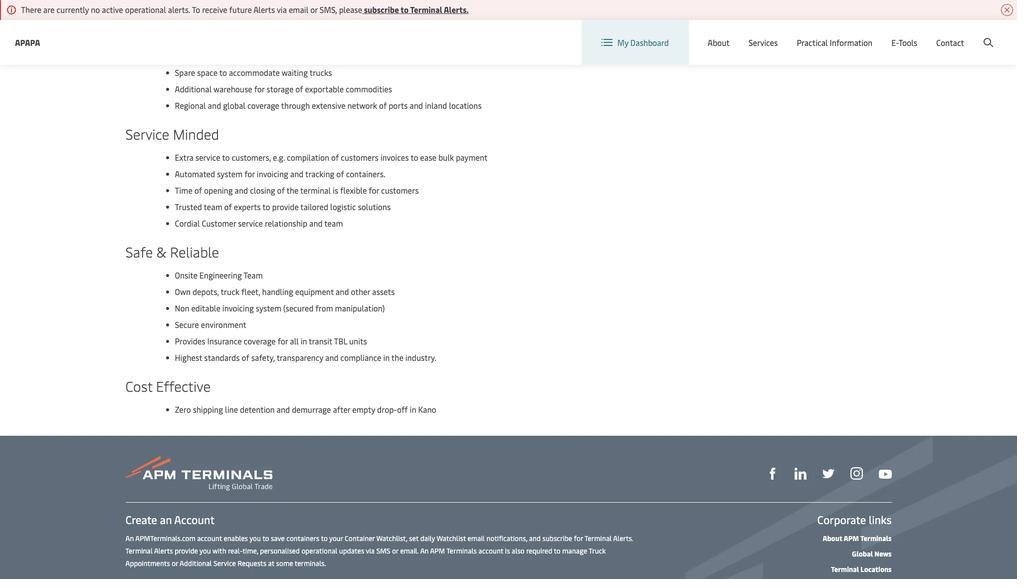 Task type: locate. For each thing, give the bounding box(es) containing it.
1 vertical spatial is
[[505, 546, 510, 556]]

is left flexible
[[333, 185, 339, 196]]

active
[[102, 4, 123, 15]]

apm down corporate links
[[844, 534, 860, 543]]

coverage down the storage
[[248, 100, 280, 111]]

about button
[[708, 20, 730, 65]]

onsite
[[175, 270, 198, 281]]

an down daily
[[420, 546, 429, 556]]

1 horizontal spatial system
[[256, 302, 281, 313]]

highest
[[175, 352, 202, 363]]

closing
[[250, 185, 275, 196]]

watchlist
[[437, 534, 466, 543]]

save
[[271, 534, 285, 543]]

1 vertical spatial in
[[384, 352, 390, 363]]

with
[[213, 546, 226, 556]]

through
[[281, 100, 310, 111]]

operational inside an apmterminals.com account enables you to save containers to your container watchlist, set daily watchlist email notifications, and subscribe for terminal alerts. terminal alerts provide you with real-time, personalised operational updates via sms or email. an apm terminals account is also required to manage truck appointments or additional service requests at some terminals.
[[302, 546, 338, 556]]

0 vertical spatial create
[[945, 29, 968, 40]]

1 horizontal spatial operational
[[302, 546, 338, 556]]

1 horizontal spatial email
[[468, 534, 485, 543]]

invoicing down truck
[[223, 302, 254, 313]]

0 horizontal spatial invoicing
[[223, 302, 254, 313]]

global for global menu
[[825, 29, 848, 40]]

0 vertical spatial customers
[[341, 152, 379, 163]]

in right 'off'
[[410, 404, 417, 415]]

0 vertical spatial account
[[969, 29, 999, 40]]

1 horizontal spatial team
[[325, 218, 343, 229]]

services button
[[749, 20, 778, 65]]

news
[[875, 549, 892, 559]]

the left industry.
[[392, 352, 404, 363]]

1 horizontal spatial via
[[366, 546, 375, 556]]

1 vertical spatial alerts.
[[614, 534, 634, 543]]

0 horizontal spatial alerts.
[[444, 4, 469, 15]]

and up required
[[529, 534, 541, 543]]

or right the sms
[[392, 546, 399, 556]]

create right /
[[945, 29, 968, 40]]

an up appointments
[[126, 534, 134, 543]]

services
[[749, 37, 778, 48]]

additional up regional
[[175, 83, 212, 94]]

0 vertical spatial about
[[708, 37, 730, 48]]

receive
[[202, 4, 227, 15]]

service left minded
[[126, 124, 169, 143]]

terminal
[[410, 4, 443, 15], [585, 534, 612, 543], [126, 546, 153, 556], [832, 565, 860, 574]]

via
[[277, 4, 287, 15], [366, 546, 375, 556]]

0 vertical spatial an
[[126, 534, 134, 543]]

global inside button
[[825, 29, 848, 40]]

contact
[[937, 37, 965, 48]]

0 horizontal spatial is
[[333, 185, 339, 196]]

1 vertical spatial email
[[468, 534, 485, 543]]

off
[[397, 404, 408, 415]]

system
[[217, 168, 243, 179], [256, 302, 281, 313]]

cordial customer service relationship and team
[[175, 218, 343, 229]]

twitter image
[[823, 468, 835, 480]]

global
[[223, 100, 246, 111]]

about for about
[[708, 37, 730, 48]]

1 horizontal spatial about
[[823, 534, 843, 543]]

1 vertical spatial team
[[325, 218, 343, 229]]

and inside an apmterminals.com account enables you to save containers to your container watchlist, set daily watchlist email notifications, and subscribe for terminal alerts. terminal alerts provide you with real-time, personalised operational updates via sms or email. an apm terminals account is also required to manage truck appointments or additional service requests at some terminals.
[[529, 534, 541, 543]]

truck
[[589, 546, 606, 556]]

e-tools button
[[892, 20, 918, 65]]

0 vertical spatial team
[[204, 201, 222, 212]]

tbl
[[334, 335, 347, 346]]

the up provide tailored
[[287, 185, 299, 196]]

of up through
[[296, 83, 303, 94]]

0 vertical spatial alerts
[[254, 4, 275, 15]]

demurrage
[[292, 404, 331, 415]]

terminals
[[861, 534, 892, 543], [447, 546, 477, 556]]

0 horizontal spatial alerts
[[154, 546, 173, 556]]

0 horizontal spatial create
[[126, 512, 157, 527]]

1 horizontal spatial or
[[311, 4, 318, 15]]

1 vertical spatial you
[[200, 546, 211, 556]]

1 horizontal spatial create
[[945, 29, 968, 40]]

apmt footer logo image
[[126, 456, 272, 491]]

alerts down the apmterminals.com
[[154, 546, 173, 556]]

0 horizontal spatial service
[[126, 124, 169, 143]]

1 vertical spatial apm
[[430, 546, 445, 556]]

account down notifications,
[[479, 546, 504, 556]]

via inside an apmterminals.com account enables you to save containers to your container watchlist, set daily watchlist email notifications, and subscribe for terminal alerts. terminal alerts provide you with real-time, personalised operational updates via sms or email. an apm terminals account is also required to manage truck appointments or additional service requests at some terminals.
[[366, 546, 375, 556]]

currently
[[57, 4, 89, 15]]

1 horizontal spatial is
[[505, 546, 510, 556]]

1 vertical spatial account
[[479, 546, 504, 556]]

customers up solutions
[[381, 185, 419, 196]]

0 vertical spatial service
[[196, 152, 220, 163]]

0 vertical spatial subscribe
[[364, 4, 399, 15]]

service
[[196, 152, 220, 163], [238, 218, 263, 229]]

reliable
[[170, 242, 219, 261]]

subscribe right please
[[364, 4, 399, 15]]

zero
[[175, 404, 191, 415]]

about down corporate
[[823, 534, 843, 543]]

0 horizontal spatial system
[[217, 168, 243, 179]]

in right 'and compliance'
[[384, 352, 390, 363]]

create left an
[[126, 512, 157, 527]]

1 horizontal spatial global
[[853, 549, 874, 559]]

2 vertical spatial or
[[172, 559, 178, 568]]

service
[[126, 124, 169, 143], [214, 559, 236, 568]]

email inside an apmterminals.com account enables you to save containers to your container watchlist, set daily watchlist email notifications, and subscribe for terminal alerts. terminal alerts provide you with real-time, personalised operational updates via sms or email. an apm terminals account is also required to manage truck appointments or additional service requests at some terminals.
[[468, 534, 485, 543]]

operational up flexible
[[125, 4, 166, 15]]

account up with
[[197, 534, 222, 543]]

facebook image
[[767, 468, 779, 480]]

depots,
[[193, 286, 219, 297]]

exportable
[[305, 83, 344, 94]]

corporate
[[818, 512, 867, 527]]

0 vertical spatial you
[[250, 534, 261, 543]]

0 vertical spatial operational
[[125, 4, 166, 15]]

there
[[21, 4, 41, 15]]

0 vertical spatial is
[[333, 185, 339, 196]]

please
[[339, 4, 362, 15]]

0 horizontal spatial customers
[[341, 152, 379, 163]]

1 horizontal spatial subscribe
[[543, 534, 573, 543]]

global for global news
[[853, 549, 874, 559]]

email left "sms,"
[[289, 4, 309, 15]]

terminals up global news
[[861, 534, 892, 543]]

close alert image
[[1002, 4, 1014, 16]]

containers.
[[346, 168, 386, 179]]

0 horizontal spatial subscribe
[[364, 4, 399, 15]]

container
[[345, 534, 375, 543]]

0 vertical spatial email
[[289, 4, 309, 15]]

apm down daily
[[430, 546, 445, 556]]

0 horizontal spatial terminals
[[447, 546, 477, 556]]

1 vertical spatial terminals
[[447, 546, 477, 556]]

and left other
[[336, 286, 349, 297]]

1 horizontal spatial service
[[238, 218, 263, 229]]

1 vertical spatial the
[[392, 352, 404, 363]]

youtube image
[[879, 470, 892, 479]]

via right future
[[277, 4, 287, 15]]

operational up terminals.
[[302, 546, 338, 556]]

1 vertical spatial service
[[238, 218, 263, 229]]

1 horizontal spatial the
[[392, 352, 404, 363]]

your
[[329, 534, 343, 543]]

or
[[311, 4, 318, 15], [392, 546, 399, 556], [172, 559, 178, 568]]

apapa link
[[15, 36, 40, 49]]

1 vertical spatial operational
[[302, 546, 338, 556]]

the
[[287, 185, 299, 196], [392, 352, 404, 363]]

0 vertical spatial apm
[[844, 534, 860, 543]]

shipping
[[193, 404, 223, 415]]

0 vertical spatial service
[[126, 124, 169, 143]]

1 vertical spatial service
[[214, 559, 236, 568]]

0 vertical spatial terminals
[[861, 534, 892, 543]]

about left the switch at the top right of page
[[708, 37, 730, 48]]

customers up containers.
[[341, 152, 379, 163]]

service down experts
[[238, 218, 263, 229]]

global news
[[853, 549, 892, 559]]

sms,
[[320, 4, 337, 15]]

service up automated
[[196, 152, 220, 163]]

via left the sms
[[366, 546, 375, 556]]

0 vertical spatial global
[[825, 29, 848, 40]]

for up solutions
[[369, 185, 379, 196]]

1 vertical spatial about
[[823, 534, 843, 543]]

0 horizontal spatial global
[[825, 29, 848, 40]]

about for about apm terminals
[[823, 534, 843, 543]]

transparency
[[277, 352, 324, 363]]

information
[[830, 37, 873, 48]]

no
[[91, 4, 100, 15]]

service down with
[[214, 559, 236, 568]]

0 horizontal spatial account
[[174, 512, 215, 527]]

operational
[[125, 4, 166, 15], [302, 546, 338, 556]]

invoicing down e.g.
[[257, 168, 288, 179]]

1 vertical spatial via
[[366, 546, 375, 556]]

alerts inside an apmterminals.com account enables you to save containers to your container watchlist, set daily watchlist email notifications, and subscribe for terminal alerts. terminal alerts provide you with real-time, personalised operational updates via sms or email. an apm terminals account is also required to manage truck appointments or additional service requests at some terminals.
[[154, 546, 173, 556]]

or down provide
[[172, 559, 178, 568]]

subscribe up manage
[[543, 534, 573, 543]]

email right watchlist
[[468, 534, 485, 543]]

email
[[289, 4, 309, 15], [468, 534, 485, 543]]

instagram link
[[851, 466, 863, 480]]

0 horizontal spatial account
[[197, 534, 222, 543]]

service minded
[[126, 124, 219, 143]]

1 vertical spatial additional
[[180, 559, 212, 568]]

of down extra service to customers, e.g. compilation of customers invoices to ease bulk payment
[[337, 168, 344, 179]]

an
[[126, 534, 134, 543], [420, 546, 429, 556]]

account right an
[[174, 512, 215, 527]]

1 horizontal spatial account
[[479, 546, 504, 556]]

of left ports
[[379, 100, 387, 111]]

1 vertical spatial or
[[392, 546, 399, 556]]

space
[[197, 67, 218, 78]]

trusted
[[175, 201, 202, 212]]

alerts right future
[[254, 4, 275, 15]]

tools
[[899, 37, 918, 48]]

additional down provide
[[180, 559, 212, 568]]

system down fleet, handling
[[256, 302, 281, 313]]

my dashboard
[[618, 37, 669, 48]]

units
[[349, 335, 367, 346]]

line
[[225, 404, 238, 415]]

0 horizontal spatial apm
[[430, 546, 445, 556]]

0 vertical spatial invoicing
[[257, 168, 288, 179]]

service inside an apmterminals.com account enables you to save containers to your container watchlist, set daily watchlist email notifications, and subscribe for terminal alerts. terminal alerts provide you with real-time, personalised operational updates via sms or email. an apm terminals account is also required to manage truck appointments or additional service requests at some terminals.
[[214, 559, 236, 568]]

effective
[[156, 376, 211, 395]]

additional
[[175, 83, 212, 94], [180, 559, 212, 568]]

terminal locations
[[832, 565, 892, 574]]

or left "sms,"
[[311, 4, 318, 15]]

you left with
[[200, 546, 211, 556]]

terminals down watchlist
[[447, 546, 477, 556]]

menu
[[850, 29, 871, 40]]

1 vertical spatial create
[[126, 512, 157, 527]]

e-
[[892, 37, 899, 48]]

1 horizontal spatial in
[[384, 352, 390, 363]]

1 horizontal spatial apm
[[844, 534, 860, 543]]

0 vertical spatial additional
[[175, 83, 212, 94]]

account right contact
[[969, 29, 999, 40]]

you up time,
[[250, 534, 261, 543]]

1 vertical spatial an
[[420, 546, 429, 556]]

1 vertical spatial customers
[[381, 185, 419, 196]]

and up time of opening and closing of the terminal is flexible for customers
[[290, 168, 304, 179]]

system up opening
[[217, 168, 243, 179]]

coverage
[[248, 100, 280, 111], [244, 335, 276, 346]]

and left global
[[208, 100, 221, 111]]

provides
[[175, 335, 205, 346]]

is left also
[[505, 546, 510, 556]]

0 vertical spatial in
[[301, 335, 307, 346]]

0 horizontal spatial about
[[708, 37, 730, 48]]

team down logistic
[[325, 218, 343, 229]]

1 vertical spatial alerts
[[154, 546, 173, 556]]

bulk payment
[[439, 152, 488, 163]]

1 horizontal spatial alerts.
[[614, 534, 634, 543]]

safety,
[[251, 352, 275, 363]]

team
[[204, 201, 222, 212], [325, 218, 343, 229]]

/
[[939, 29, 943, 40]]

is inside an apmterminals.com account enables you to save containers to your container watchlist, set daily watchlist email notifications, and subscribe for terminal alerts. terminal alerts provide you with real-time, personalised operational updates via sms or email. an apm terminals account is also required to manage truck appointments or additional service requests at some terminals.
[[505, 546, 510, 556]]

0 horizontal spatial in
[[301, 335, 307, 346]]

some
[[276, 559, 293, 568]]

in right all
[[301, 335, 307, 346]]

0 horizontal spatial the
[[287, 185, 299, 196]]

for up manage
[[574, 534, 583, 543]]

customers
[[341, 152, 379, 163], [381, 185, 419, 196]]

1 vertical spatial invoicing
[[223, 302, 254, 313]]

0 horizontal spatial email
[[289, 4, 309, 15]]

switch location button
[[721, 29, 793, 40]]

alerts
[[254, 4, 275, 15], [154, 546, 173, 556]]

2 vertical spatial in
[[410, 404, 417, 415]]

coverage up safety, at the bottom left of page
[[244, 335, 276, 346]]

team down opening
[[204, 201, 222, 212]]

1 horizontal spatial you
[[250, 534, 261, 543]]

0 vertical spatial coverage
[[248, 100, 280, 111]]

1 horizontal spatial service
[[214, 559, 236, 568]]

0 vertical spatial or
[[311, 4, 318, 15]]

and down provide tailored
[[309, 218, 323, 229]]

alerts.
[[444, 4, 469, 15], [614, 534, 634, 543]]

of left safety, at the bottom left of page
[[242, 352, 249, 363]]

apapa
[[15, 37, 40, 48]]

sms
[[377, 546, 391, 556]]

relationship
[[265, 218, 308, 229]]



Task type: vqa. For each thing, say whether or not it's contained in the screenshot.
updates
yes



Task type: describe. For each thing, give the bounding box(es) containing it.
provide
[[175, 546, 198, 556]]

1 vertical spatial coverage
[[244, 335, 276, 346]]

secure environment
[[175, 319, 247, 330]]

of up tracking
[[331, 152, 339, 163]]

1 horizontal spatial customers
[[381, 185, 419, 196]]

trusted team of experts to provide tailored logistic solutions
[[175, 201, 391, 212]]

global menu button
[[803, 20, 881, 50]]

global menu
[[825, 29, 871, 40]]

enables
[[224, 534, 248, 543]]

provide tailored
[[272, 201, 329, 212]]

assets
[[372, 286, 395, 297]]

0 vertical spatial account
[[197, 534, 222, 543]]

login / create account link
[[900, 20, 999, 49]]

extra service to customers, e.g. compilation of customers invoices to ease bulk payment
[[175, 152, 488, 163]]

personalised
[[260, 546, 300, 556]]

requests
[[238, 559, 267, 568]]

1 horizontal spatial an
[[420, 546, 429, 556]]

apm inside an apmterminals.com account enables you to save containers to your container watchlist, set daily watchlist email notifications, and subscribe for terminal alerts. terminal alerts provide you with real-time, personalised operational updates via sms or email. an apm terminals account is also required to manage truck appointments or additional service requests at some terminals.
[[430, 546, 445, 556]]

commodities
[[346, 83, 392, 94]]

login / create account
[[918, 29, 999, 40]]

1 horizontal spatial terminals
[[861, 534, 892, 543]]

for inside an apmterminals.com account enables you to save containers to your container watchlist, set daily watchlist email notifications, and subscribe for terminal alerts. terminal alerts provide you with real-time, personalised operational updates via sms or email. an apm terminals account is also required to manage truck appointments or additional service requests at some terminals.
[[574, 534, 583, 543]]

zero shipping line detention and demurrage after empty drop-off in kano
[[175, 404, 438, 415]]

0 vertical spatial the
[[287, 185, 299, 196]]

&
[[156, 242, 167, 261]]

additional inside an apmterminals.com account enables you to save containers to your container watchlist, set daily watchlist email notifications, and subscribe for terminal alerts. terminal alerts provide you with real-time, personalised operational updates via sms or email. an apm terminals account is also required to manage truck appointments or additional service requests at some terminals.
[[180, 559, 212, 568]]

contact button
[[937, 20, 965, 65]]

additional warehouse for storage of exportable commodities
[[175, 83, 392, 94]]

2 horizontal spatial in
[[410, 404, 417, 415]]

you tube link
[[879, 467, 892, 479]]

terminals.
[[295, 559, 326, 568]]

inland
[[425, 100, 447, 111]]

locations
[[449, 100, 482, 111]]

global news link
[[853, 549, 892, 559]]

at
[[268, 559, 275, 568]]

transit
[[309, 335, 332, 346]]

kano
[[418, 404, 437, 415]]

own depots, truck fleet, handling equipment and other assets
[[175, 286, 395, 297]]

tracking
[[306, 168, 335, 179]]

0 horizontal spatial service
[[196, 152, 220, 163]]

(secured
[[283, 302, 314, 313]]

terminals inside an apmterminals.com account enables you to save containers to your container watchlist, set daily watchlist email notifications, and subscribe for terminal alerts. terminal alerts provide you with real-time, personalised operational updates via sms or email. an apm terminals account is also required to manage truck appointments or additional service requests at some terminals.
[[447, 546, 477, 556]]

instagram image
[[851, 467, 863, 480]]

environment
[[201, 319, 247, 330]]

an apmterminals.com account enables you to save containers to your container watchlist, set daily watchlist email notifications, and subscribe for terminal alerts. terminal alerts provide you with real-time, personalised operational updates via sms or email. an apm terminals account is also required to manage truck appointments or additional service requests at some terminals.
[[126, 534, 634, 568]]

are
[[43, 4, 55, 15]]

safe
[[126, 242, 153, 261]]

0 horizontal spatial an
[[126, 534, 134, 543]]

locations
[[861, 565, 892, 574]]

solutions
[[358, 201, 391, 212]]

logistic
[[330, 201, 356, 212]]

engineering
[[200, 270, 242, 281]]

0 horizontal spatial or
[[172, 559, 178, 568]]

subscribe to terminal alerts. link
[[362, 4, 469, 15]]

0 horizontal spatial you
[[200, 546, 211, 556]]

e.g.
[[273, 152, 285, 163]]

set
[[409, 534, 419, 543]]

opening
[[204, 185, 233, 196]]

non editable invoicing system (secured from manipulation)
[[175, 302, 385, 313]]

for down customers,
[[245, 168, 255, 179]]

regional
[[175, 100, 206, 111]]

also
[[512, 546, 525, 556]]

future
[[229, 4, 252, 15]]

create an account
[[126, 512, 215, 527]]

time
[[175, 185, 193, 196]]

2 horizontal spatial or
[[392, 546, 399, 556]]

subscribe inside an apmterminals.com account enables you to save containers to your container watchlist, set daily watchlist email notifications, and subscribe for terminal alerts. terminal alerts provide you with real-time, personalised operational updates via sms or email. an apm terminals account is also required to manage truck appointments or additional service requests at some terminals.
[[543, 534, 573, 543]]

0 horizontal spatial operational
[[125, 4, 166, 15]]

cordial
[[175, 218, 200, 229]]

practical information button
[[797, 20, 873, 65]]

experts
[[234, 201, 261, 212]]

of down automated system for invoicing and tracking of containers. at the top left of the page
[[277, 185, 285, 196]]

login
[[918, 29, 938, 40]]

1 horizontal spatial alerts
[[254, 4, 275, 15]]

storage
[[267, 83, 294, 94]]

0 horizontal spatial team
[[204, 201, 222, 212]]

about apm terminals link
[[823, 534, 892, 543]]

real-
[[228, 546, 243, 556]]

my dashboard button
[[602, 20, 669, 65]]

customers,
[[232, 152, 271, 163]]

linkedin image
[[795, 468, 807, 480]]

provides insurance coverage for all in transit tbl units
[[175, 335, 367, 346]]

of right time on the left of the page
[[195, 185, 202, 196]]

insurance
[[207, 335, 242, 346]]

1 horizontal spatial invoicing
[[257, 168, 288, 179]]

practical
[[797, 37, 828, 48]]

0 horizontal spatial via
[[277, 4, 287, 15]]

0 vertical spatial system
[[217, 168, 243, 179]]

about apm terminals
[[823, 534, 892, 543]]

after
[[333, 404, 351, 415]]

and up experts
[[235, 185, 248, 196]]

safe & reliable
[[126, 242, 219, 261]]

1 vertical spatial account
[[174, 512, 215, 527]]

team
[[244, 270, 263, 281]]

e-tools
[[892, 37, 918, 48]]

watchlist,
[[377, 534, 408, 543]]

of up customer
[[224, 201, 232, 212]]

daily
[[421, 534, 435, 543]]

fleet, handling
[[242, 286, 293, 297]]

and right ports
[[410, 100, 423, 111]]

switch location
[[737, 29, 793, 40]]

apmterminals.com
[[135, 534, 196, 543]]

cost effective
[[126, 376, 211, 395]]

waiting
[[282, 67, 308, 78]]

truck
[[221, 286, 240, 297]]

and right detention
[[277, 404, 290, 415]]

for left all
[[278, 335, 288, 346]]

flexible
[[126, 23, 173, 42]]

for down accommodate
[[254, 83, 265, 94]]

1 horizontal spatial account
[[969, 29, 999, 40]]

extensive network
[[312, 100, 377, 111]]

empty
[[353, 404, 375, 415]]

1 vertical spatial system
[[256, 302, 281, 313]]

alerts. inside an apmterminals.com account enables you to save containers to your container watchlist, set daily watchlist email notifications, and subscribe for terminal alerts. terminal alerts provide you with real-time, personalised operational updates via sms or email. an apm terminals account is also required to manage truck appointments or additional service requests at some terminals.
[[614, 534, 634, 543]]

links
[[869, 512, 892, 527]]



